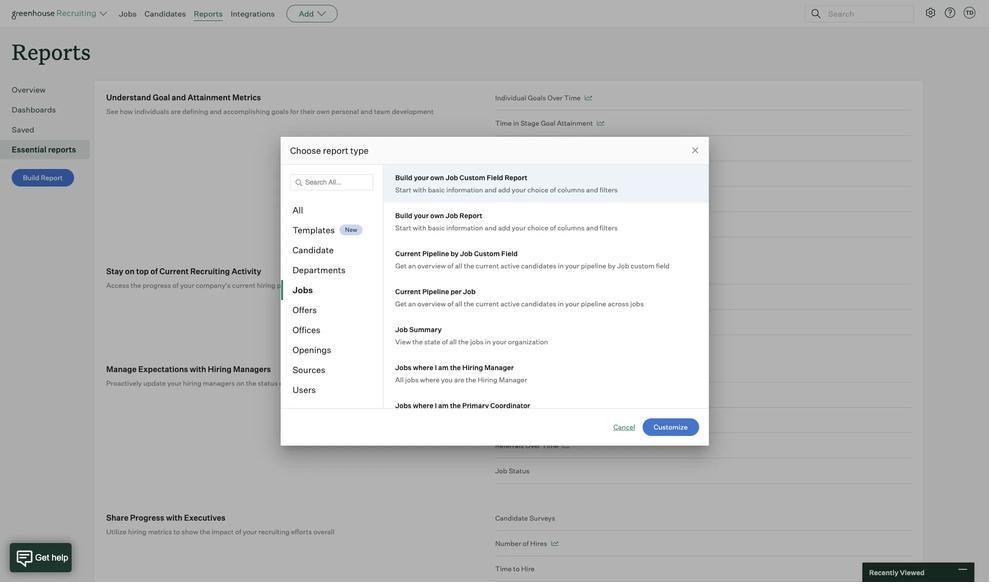 Task type: describe. For each thing, give the bounding box(es) containing it.
current inside current pipeline per job get an overview of all the current active candidates in your pipeline across jobs
[[476, 299, 499, 308]]

get inside current pipeline per job get an overview of all the current active candidates in your pipeline across jobs
[[395, 299, 407, 308]]

saved link
[[12, 124, 86, 136]]

columns inside build your own job custom field report start with basic information and add your choice of columns and filters
[[558, 185, 585, 194]]

recently viewed
[[869, 569, 925, 577]]

with inside manage expectations with hiring managers proactively update your hiring managers on the status of each job
[[190, 365, 206, 374]]

top
[[136, 267, 149, 276]]

build for build your own job custom field report start with basic information and add your choice of columns and filters
[[395, 173, 413, 182]]

time to review applications goal attainment
[[495, 170, 640, 178]]

their
[[300, 107, 315, 116]]

current inside stay on top of current recruiting activity access the progress of your company's current hiring process
[[159, 267, 189, 276]]

of inside build your own job custom field report start with basic information and add your choice of columns and filters
[[550, 185, 556, 194]]

utilize
[[106, 528, 127, 536]]

add button
[[287, 5, 338, 22]]

to left hire
[[513, 565, 520, 573]]

custom for the
[[474, 249, 500, 258]]

pipeline for per
[[521, 268, 547, 276]]

interviewing activity link
[[495, 285, 911, 310]]

templates
[[293, 224, 335, 235]]

overview
[[12, 85, 46, 95]]

progress
[[143, 281, 171, 290]]

field for add
[[487, 173, 503, 182]]

time to approve offer goal attainment link
[[495, 212, 911, 237]]

the inside stay on top of current recruiting activity access the progress of your company's current hiring process
[[131, 281, 141, 290]]

of inside current pipeline per job get an overview of all the current active candidates in your pipeline across jobs
[[448, 299, 454, 308]]

current pipeline per job get an overview of all the current active candidates in your pipeline across jobs
[[395, 287, 644, 308]]

report inside button
[[41, 174, 63, 182]]

recruiting
[[259, 528, 290, 536]]

greenhouse recruiting image
[[12, 8, 99, 19]]

configure image
[[925, 7, 937, 19]]

interviewing
[[495, 293, 535, 301]]

for
[[290, 107, 299, 116]]

are inside jobs where i am the hiring manager all jobs where you are the hiring manager
[[454, 376, 464, 384]]

candidates inside 'current pipeline by job custom field get an overview of all the current active candidates in your pipeline by job custom field'
[[521, 261, 557, 270]]

state
[[424, 337, 441, 346]]

icon chart image for individual goals over time
[[585, 96, 592, 100]]

all inside jobs where i am the hiring manager all jobs where you are the hiring manager
[[395, 376, 404, 384]]

time for time to hire
[[495, 565, 512, 573]]

managers
[[233, 365, 271, 374]]

report
[[323, 145, 349, 156]]

hiring inside manage expectations with hiring managers proactively update your hiring managers on the status of each job
[[208, 365, 232, 374]]

and left team
[[361, 107, 373, 116]]

approve
[[521, 220, 548, 229]]

hiring down job summary view the state of all the jobs in your organization
[[462, 363, 483, 372]]

process
[[277, 281, 302, 290]]

build your own job report start with basic information and add your choice of columns and filters
[[395, 211, 618, 232]]

time for time to approve offer goal attainment
[[495, 220, 512, 229]]

customize
[[654, 423, 688, 431]]

individuals
[[135, 107, 169, 116]]

share progress with executives utilize hiring metrics to show the impact of your recruiting efforts overall
[[106, 513, 335, 536]]

basic inside build your own job report start with basic information and add your choice of columns and filters
[[428, 223, 445, 232]]

attainment inside 'link'
[[603, 170, 640, 178]]

progress
[[130, 513, 164, 523]]

time in stage goal attainment
[[495, 119, 593, 127]]

pipeline for by
[[422, 249, 449, 258]]

of inside share progress with executives utilize hiring metrics to show the impact of your recruiting efforts overall
[[235, 528, 241, 536]]

integrations
[[231, 9, 275, 19]]

report inside build your own job custom field report start with basic information and add your choice of columns and filters
[[505, 173, 528, 182]]

on inside manage expectations with hiring managers proactively update your hiring managers on the status of each job
[[236, 379, 244, 388]]

your inside manage expectations with hiring managers proactively update your hiring managers on the status of each job
[[167, 379, 182, 388]]

1 vertical spatial where
[[420, 376, 440, 384]]

your inside share progress with executives utilize hiring metrics to show the impact of your recruiting efforts overall
[[243, 528, 257, 536]]

candidate pipeline email
[[495, 366, 575, 374]]

own for build your own job custom field report
[[430, 173, 444, 182]]

Search All... text field
[[290, 174, 373, 190]]

1 horizontal spatial by
[[608, 261, 616, 270]]

own inside understand goal and attainment metrics see how individuals are defining and accomplishing goals for their own personal and team development
[[317, 107, 330, 116]]

in inside job summary view the state of all the jobs in your organization
[[485, 337, 491, 346]]

offices
[[293, 324, 321, 335]]

filters inside build your own job custom field report start with basic information and add your choice of columns and filters
[[600, 185, 618, 194]]

reports
[[48, 145, 76, 155]]

stay on top of current recruiting activity access the progress of your company's current hiring process
[[106, 267, 302, 290]]

pipeline for per
[[422, 287, 449, 296]]

per
[[548, 268, 559, 276]]

stage
[[521, 119, 539, 127]]

candidate pipeline email link
[[495, 365, 911, 383]]

to for available
[[513, 195, 520, 203]]

interviewing activity
[[495, 293, 561, 301]]

jobs for are
[[405, 376, 419, 384]]

build report
[[23, 174, 63, 182]]

jobs where i am the primary coordinator
[[395, 401, 530, 410]]

the inside current pipeline per job get an overview of all the current active candidates in your pipeline across jobs
[[464, 299, 474, 308]]

your inside stay on top of current recruiting activity access the progress of your company's current hiring process
[[180, 281, 194, 290]]

candidate for candidate surveys
[[495, 514, 528, 523]]

i for primary
[[435, 401, 437, 410]]

metrics
[[232, 93, 261, 102]]

team
[[374, 107, 390, 116]]

to inside share progress with executives utilize hiring metrics to show the impact of your recruiting efforts overall
[[174, 528, 180, 536]]

departments
[[293, 264, 346, 275]]

choice inside build your own job custom field report start with basic information and add your choice of columns and filters
[[528, 185, 549, 194]]

manage expectations with hiring managers proactively update your hiring managers on the status of each job
[[106, 365, 314, 388]]

icon chart image for time in stage goal attainment
[[597, 121, 604, 126]]

build for build report
[[23, 174, 39, 182]]

all inside current pipeline per job get an overview of all the current active candidates in your pipeline across jobs
[[455, 299, 462, 308]]

offers
[[293, 304, 317, 315]]

dashboards link
[[12, 104, 86, 116]]

users
[[293, 384, 316, 395]]

jobs inside jobs where i am the hiring manager all jobs where you are the hiring manager
[[395, 363, 412, 372]]

0 horizontal spatial all
[[293, 204, 303, 215]]

1 vertical spatial activity
[[536, 293, 561, 301]]

field for current
[[501, 249, 518, 258]]

metrics
[[148, 528, 172, 536]]

current pipeline per job
[[495, 268, 573, 276]]

overall
[[313, 528, 335, 536]]

icon chart image for number of hires
[[551, 542, 559, 546]]

understand
[[106, 93, 151, 102]]

pipeline for email
[[530, 366, 555, 374]]

own for build your own job report
[[430, 211, 444, 220]]

time right goals
[[564, 94, 581, 102]]

number of hires
[[495, 540, 547, 548]]

email
[[557, 366, 575, 374]]

jobs where i am the hiring manager all jobs where you are the hiring manager
[[395, 363, 527, 384]]

your inside 'current pipeline by job custom field get an overview of all the current active candidates in your pipeline by job custom field'
[[565, 261, 580, 270]]

build your own job custom field report start with basic information and add your choice of columns and filters
[[395, 173, 618, 194]]

expectations
[[138, 365, 188, 374]]

candidate right available
[[583, 195, 616, 203]]

cancel link
[[614, 422, 635, 432]]

with inside share progress with executives utilize hiring metrics to show the impact of your recruiting efforts overall
[[166, 513, 182, 523]]

of inside job summary view the state of all the jobs in your organization
[[442, 337, 448, 346]]

report inside build your own job report start with basic information and add your choice of columns and filters
[[460, 211, 482, 220]]

1 vertical spatial over
[[526, 442, 541, 450]]

the inside manage expectations with hiring managers proactively update your hiring managers on the status of each job
[[246, 379, 256, 388]]

goal inside understand goal and attainment metrics see how individuals are defining and accomplishing goals for their own personal and team development
[[153, 93, 170, 102]]

type
[[350, 145, 369, 156]]

current inside stay on top of current recruiting activity access the progress of your company's current hiring process
[[232, 281, 255, 290]]

of inside manage expectations with hiring managers proactively update your hiring managers on the status of each job
[[279, 379, 285, 388]]

get inside 'current pipeline by job custom field get an overview of all the current active candidates in your pipeline by job custom field'
[[395, 261, 407, 270]]

per
[[451, 287, 462, 296]]

time to schedule available candidate goal attainment
[[495, 195, 670, 203]]

jobs inside current pipeline per job get an overview of all the current active candidates in your pipeline across jobs
[[631, 299, 644, 308]]

td button
[[964, 7, 976, 19]]

where for jobs where i am the primary coordinator
[[413, 401, 434, 410]]

job
[[304, 379, 314, 388]]

basic inside build your own job custom field report start with basic information and add your choice of columns and filters
[[428, 185, 445, 194]]

recently
[[869, 569, 899, 577]]

build for build your own job report start with basic information and add your choice of columns and filters
[[395, 211, 413, 220]]

i for hiring
[[435, 363, 437, 372]]

goals
[[528, 94, 546, 102]]

goal inside 'link'
[[587, 170, 602, 178]]

candidate surveys
[[495, 514, 555, 523]]

custom
[[631, 261, 655, 270]]

filters inside build your own job report start with basic information and add your choice of columns and filters
[[600, 223, 618, 232]]

share
[[106, 513, 129, 523]]

development
[[392, 107, 434, 116]]

hiring inside manage expectations with hiring managers proactively update your hiring managers on the status of each job
[[183, 379, 202, 388]]

candidates link
[[145, 9, 186, 19]]

status
[[258, 379, 278, 388]]

activity inside stay on top of current recruiting activity access the progress of your company's current hiring process
[[232, 267, 261, 276]]

an inside 'current pipeline by job custom field get an overview of all the current active candidates in your pipeline by job custom field'
[[408, 261, 416, 270]]

and up time to schedule available candidate goal attainment
[[586, 185, 598, 194]]



Task type: vqa. For each thing, say whether or not it's contained in the screenshot.
site,
no



Task type: locate. For each thing, give the bounding box(es) containing it.
add inside build your own job report start with basic information and add your choice of columns and filters
[[498, 223, 510, 232]]

0 vertical spatial over
[[548, 94, 563, 102]]

1 add from the top
[[498, 185, 510, 194]]

candidate
[[583, 195, 616, 203], [293, 244, 334, 255], [495, 366, 528, 374], [495, 514, 528, 523]]

are right "you"
[[454, 376, 464, 384]]

report
[[505, 173, 528, 182], [41, 174, 63, 182], [460, 211, 482, 220]]

time for time to schedule available candidate goal attainment
[[495, 195, 512, 203]]

2 vertical spatial where
[[413, 401, 434, 410]]

build inside build your own job report start with basic information and add your choice of columns and filters
[[395, 211, 413, 220]]

manager down candidate pipeline email
[[499, 376, 527, 384]]

0 vertical spatial choice
[[528, 185, 549, 194]]

hiring left process at top left
[[257, 281, 275, 290]]

of up per in the left of the page
[[448, 261, 454, 270]]

time for time to review applications goal attainment
[[495, 170, 512, 178]]

all inside 'current pipeline by job custom field get an overview of all the current active candidates in your pipeline by job custom field'
[[455, 261, 462, 270]]

1 horizontal spatial are
[[454, 376, 464, 384]]

2 columns from the top
[[558, 223, 585, 232]]

jobs inside job summary view the state of all the jobs in your organization
[[470, 337, 484, 346]]

over right referrals
[[526, 442, 541, 450]]

1 vertical spatial current
[[232, 281, 255, 290]]

job status link
[[495, 459, 911, 484]]

all
[[455, 261, 462, 270], [455, 299, 462, 308], [450, 337, 457, 346]]

customize button
[[643, 418, 699, 436]]

activity
[[232, 267, 261, 276], [536, 293, 561, 301]]

new
[[345, 226, 357, 234]]

0 vertical spatial reports
[[194, 9, 223, 19]]

defining
[[182, 107, 208, 116]]

1 vertical spatial start
[[395, 223, 411, 232]]

1 choice from the top
[[528, 185, 549, 194]]

active
[[501, 261, 520, 270], [501, 299, 520, 308]]

0 vertical spatial on
[[125, 267, 135, 276]]

0 vertical spatial where
[[413, 363, 434, 372]]

schedule
[[521, 195, 551, 203]]

each
[[287, 379, 302, 388]]

the inside 'current pipeline by job custom field get an overview of all the current active candidates in your pipeline by job custom field'
[[464, 261, 474, 270]]

all down view
[[395, 376, 404, 384]]

0 horizontal spatial are
[[171, 107, 181, 116]]

0 vertical spatial current
[[476, 261, 499, 270]]

access
[[106, 281, 129, 290]]

you
[[441, 376, 453, 384]]

1 active from the top
[[501, 261, 520, 270]]

1 vertical spatial hiring
[[183, 379, 202, 388]]

0 horizontal spatial reports
[[12, 37, 91, 66]]

0 vertical spatial columns
[[558, 185, 585, 194]]

show
[[182, 528, 198, 536]]

hiring up "primary"
[[478, 376, 498, 384]]

1 pipeline from the top
[[581, 261, 606, 270]]

0 vertical spatial activity
[[232, 267, 261, 276]]

to for applications
[[513, 170, 520, 178]]

review
[[521, 170, 544, 178]]

1 vertical spatial add
[[498, 223, 510, 232]]

referrals over time
[[495, 442, 559, 450]]

sources
[[293, 364, 325, 375]]

of right approve
[[550, 223, 556, 232]]

build inside build your own job custom field report start with basic information and add your choice of columns and filters
[[395, 173, 413, 182]]

time for time in stage goal attainment
[[495, 119, 512, 127]]

job inside build your own job report start with basic information and add your choice of columns and filters
[[446, 211, 458, 220]]

your inside current pipeline per job get an overview of all the current active candidates in your pipeline across jobs
[[565, 299, 580, 308]]

on left top
[[125, 267, 135, 276]]

of right the impact
[[235, 528, 241, 536]]

essential reports
[[12, 145, 76, 155]]

on down managers
[[236, 379, 244, 388]]

2 information from the top
[[446, 223, 483, 232]]

0 vertical spatial get
[[395, 261, 407, 270]]

reports link
[[194, 9, 223, 19]]

jobs inside jobs where i am the hiring manager all jobs where you are the hiring manager
[[405, 376, 419, 384]]

2 an from the top
[[408, 299, 416, 308]]

0 vertical spatial manager
[[485, 363, 514, 372]]

over right goals
[[548, 94, 563, 102]]

2 candidates from the top
[[521, 299, 557, 308]]

1 horizontal spatial report
[[460, 211, 482, 220]]

all inside job summary view the state of all the jobs in your organization
[[450, 337, 457, 346]]

1 vertical spatial by
[[608, 261, 616, 270]]

0 vertical spatial candidates
[[521, 261, 557, 270]]

1 vertical spatial pipeline
[[581, 299, 606, 308]]

viewed
[[900, 569, 925, 577]]

Search text field
[[826, 7, 905, 21]]

build inside button
[[23, 174, 39, 182]]

of inside 'current pipeline by job custom field get an overview of all the current active candidates in your pipeline by job custom field'
[[448, 261, 454, 270]]

time right referrals
[[542, 442, 559, 450]]

icon chart image for time to schedule available candidate goal attainment
[[674, 197, 681, 202]]

individual
[[495, 94, 527, 102]]

efforts
[[291, 528, 312, 536]]

reports right candidates link
[[194, 9, 223, 19]]

0 horizontal spatial jobs
[[405, 376, 419, 384]]

current inside 'current pipeline by job custom field get an overview of all the current active candidates in your pipeline by job custom field'
[[395, 249, 421, 258]]

and up defining
[[172, 93, 186, 102]]

all right state
[[450, 337, 457, 346]]

1 vertical spatial all
[[395, 376, 404, 384]]

current for current pipeline per job get an overview of all the current active candidates in your pipeline across jobs
[[395, 287, 421, 296]]

activity right recruiting
[[232, 267, 261, 276]]

am for hiring
[[438, 363, 449, 372]]

number
[[495, 540, 521, 548]]

surveys
[[530, 514, 555, 523]]

hiring inside stay on top of current recruiting activity access the progress of your company's current hiring process
[[257, 281, 275, 290]]

1 vertical spatial overview
[[418, 299, 446, 308]]

2 filters from the top
[[600, 223, 618, 232]]

current up job summary view the state of all the jobs in your organization
[[476, 299, 499, 308]]

job summary view the state of all the jobs in your organization
[[395, 325, 548, 346]]

current for current pipeline per job
[[495, 268, 520, 276]]

2 basic from the top
[[428, 223, 445, 232]]

jobs left "you"
[[405, 376, 419, 384]]

hiring down progress
[[128, 528, 147, 536]]

jobs
[[119, 9, 137, 19], [293, 284, 313, 295], [395, 363, 412, 372], [395, 401, 412, 410]]

candidate surveys link
[[495, 513, 911, 531]]

0 horizontal spatial on
[[125, 267, 135, 276]]

0 horizontal spatial report
[[41, 174, 63, 182]]

an inside current pipeline per job get an overview of all the current active candidates in your pipeline across jobs
[[408, 299, 416, 308]]

your
[[414, 173, 429, 182], [512, 185, 526, 194], [414, 211, 429, 220], [512, 223, 526, 232], [565, 261, 580, 270], [180, 281, 194, 290], [565, 299, 580, 308], [493, 337, 507, 346], [167, 379, 182, 388], [243, 528, 257, 536]]

0 vertical spatial filters
[[600, 185, 618, 194]]

over
[[548, 94, 563, 102], [526, 442, 541, 450]]

current for current pipeline by job custom field get an overview of all the current active candidates in your pipeline by job custom field
[[395, 249, 421, 258]]

managers
[[203, 379, 235, 388]]

0 vertical spatial am
[[438, 363, 449, 372]]

1 candidates from the top
[[521, 261, 557, 270]]

update
[[143, 379, 166, 388]]

2 vertical spatial jobs
[[405, 376, 419, 384]]

of right progress on the left top of the page
[[173, 281, 179, 290]]

job inside build your own job custom field report start with basic information and add your choice of columns and filters
[[446, 173, 458, 182]]

cancel
[[614, 423, 635, 431]]

am
[[438, 363, 449, 372], [438, 401, 449, 410]]

accomplishing
[[223, 107, 270, 116]]

candidates inside current pipeline per job get an overview of all the current active candidates in your pipeline across jobs
[[521, 299, 557, 308]]

job
[[446, 173, 458, 182], [446, 211, 458, 220], [460, 249, 473, 258], [617, 261, 629, 270], [561, 268, 573, 276], [463, 287, 476, 296], [395, 325, 408, 334], [495, 467, 507, 475]]

columns
[[558, 185, 585, 194], [558, 223, 585, 232]]

active up interviewing
[[501, 261, 520, 270]]

time left approve
[[495, 220, 512, 229]]

manager
[[485, 363, 514, 372], [499, 376, 527, 384]]

applications
[[546, 170, 586, 178]]

start inside build your own job custom field report start with basic information and add your choice of columns and filters
[[395, 185, 411, 194]]

overview inside current pipeline per job get an overview of all the current active candidates in your pipeline across jobs
[[418, 299, 446, 308]]

1 vertical spatial information
[[446, 223, 483, 232]]

am for primary
[[438, 401, 449, 410]]

and left approve
[[485, 223, 497, 232]]

1 vertical spatial columns
[[558, 223, 585, 232]]

0 horizontal spatial over
[[526, 442, 541, 450]]

candidate down templates
[[293, 244, 334, 255]]

available
[[553, 195, 582, 203]]

filters down time to schedule available candidate goal attainment
[[600, 223, 618, 232]]

am inside jobs where i am the hiring manager all jobs where you are the hiring manager
[[438, 363, 449, 372]]

columns down available
[[558, 223, 585, 232]]

2 horizontal spatial jobs
[[631, 299, 644, 308]]

candidate down organization
[[495, 366, 528, 374]]

in down "per"
[[558, 299, 564, 308]]

1 horizontal spatial jobs
[[470, 337, 484, 346]]

2 choice from the top
[[528, 223, 549, 232]]

across
[[608, 299, 629, 308]]

add inside build your own job custom field report start with basic information and add your choice of columns and filters
[[498, 185, 510, 194]]

am down "you"
[[438, 401, 449, 410]]

time down individual
[[495, 119, 512, 127]]

view
[[395, 337, 411, 346]]

manager down organization
[[485, 363, 514, 372]]

filters up time to schedule available candidate goal attainment
[[600, 185, 618, 194]]

0 vertical spatial all
[[455, 261, 462, 270]]

1 vertical spatial on
[[236, 379, 244, 388]]

2 get from the top
[[395, 299, 407, 308]]

in left the stage
[[513, 119, 519, 127]]

icon chart image for referrals over time
[[563, 444, 570, 448]]

0 horizontal spatial activity
[[232, 267, 261, 276]]

2 active from the top
[[501, 299, 520, 308]]

time to review applications goal attainment link
[[495, 161, 911, 187]]

2 add from the top
[[498, 223, 510, 232]]

1 vertical spatial active
[[501, 299, 520, 308]]

custom inside 'current pipeline by job custom field get an overview of all the current active candidates in your pipeline by job custom field'
[[474, 249, 500, 258]]

1 vertical spatial candidates
[[521, 299, 557, 308]]

2 overview from the top
[[418, 299, 446, 308]]

current inside current pipeline per job get an overview of all the current active candidates in your pipeline across jobs
[[395, 287, 421, 296]]

1 vertical spatial own
[[430, 173, 444, 182]]

0 vertical spatial active
[[501, 261, 520, 270]]

1 vertical spatial custom
[[474, 249, 500, 258]]

2 vertical spatial current
[[476, 299, 499, 308]]

report down essential reports link
[[41, 174, 63, 182]]

to left review
[[513, 170, 520, 178]]

0 vertical spatial information
[[446, 185, 483, 194]]

summary
[[409, 325, 442, 334]]

choice
[[528, 185, 549, 194], [528, 223, 549, 232]]

build report button
[[12, 169, 74, 187]]

in down the offer
[[558, 261, 564, 270]]

of down per in the left of the page
[[448, 299, 454, 308]]

1 vertical spatial get
[[395, 299, 407, 308]]

1 start from the top
[[395, 185, 411, 194]]

essential reports link
[[12, 144, 86, 156]]

1 vertical spatial jobs
[[470, 337, 484, 346]]

0 vertical spatial basic
[[428, 185, 445, 194]]

choose report type
[[290, 145, 369, 156]]

status
[[509, 467, 530, 475]]

own
[[317, 107, 330, 116], [430, 173, 444, 182], [430, 211, 444, 220]]

in inside current pipeline per job get an overview of all the current active candidates in your pipeline across jobs
[[558, 299, 564, 308]]

pipeline inside 'current pipeline by job custom field get an overview of all the current active candidates in your pipeline by job custom field'
[[581, 261, 606, 270]]

2 pipeline from the top
[[581, 299, 606, 308]]

all down per in the left of the page
[[455, 299, 462, 308]]

field inside 'current pipeline by job custom field get an overview of all the current active candidates in your pipeline by job custom field'
[[501, 249, 518, 258]]

columns up available
[[558, 185, 585, 194]]

custom for and
[[460, 173, 485, 182]]

information inside build your own job report start with basic information and add your choice of columns and filters
[[446, 223, 483, 232]]

active inside 'current pipeline by job custom field get an overview of all the current active candidates in your pipeline by job custom field'
[[501, 261, 520, 270]]

candidate up number
[[495, 514, 528, 523]]

2 vertical spatial hiring
[[128, 528, 147, 536]]

primary
[[462, 401, 489, 410]]

1 vertical spatial basic
[[428, 223, 445, 232]]

where for jobs where i am the hiring manager all jobs where you are the hiring manager
[[413, 363, 434, 372]]

2 vertical spatial own
[[430, 211, 444, 220]]

jobs for organization
[[470, 337, 484, 346]]

all up per in the left of the page
[[455, 261, 462, 270]]

1 basic from the top
[[428, 185, 445, 194]]

2 vertical spatial all
[[450, 337, 457, 346]]

field inside build your own job custom field report start with basic information and add your choice of columns and filters
[[487, 173, 503, 182]]

to left 'show'
[[174, 528, 180, 536]]

0 vertical spatial by
[[451, 249, 459, 258]]

of left each in the left of the page
[[279, 379, 285, 388]]

icon chart image
[[585, 96, 592, 100], [597, 121, 604, 126], [674, 197, 681, 202], [576, 270, 584, 274], [563, 444, 570, 448], [551, 542, 559, 546]]

i left "primary"
[[435, 401, 437, 410]]

attainment
[[188, 93, 231, 102], [557, 119, 593, 127], [603, 170, 640, 178], [634, 195, 670, 203], [583, 220, 619, 229]]

pipeline left across
[[581, 299, 606, 308]]

1 vertical spatial filters
[[600, 223, 618, 232]]

and right defining
[[210, 107, 222, 116]]

1 i from the top
[[435, 363, 437, 372]]

report down build your own job custom field report start with basic information and add your choice of columns and filters
[[460, 211, 482, 220]]

your inside job summary view the state of all the jobs in your organization
[[493, 337, 507, 346]]

0 vertical spatial add
[[498, 185, 510, 194]]

are
[[171, 107, 181, 116], [454, 376, 464, 384]]

coordinator
[[490, 401, 530, 410]]

by left the custom
[[608, 261, 616, 270]]

icon chart image for current pipeline per job
[[576, 270, 584, 274]]

i inside jobs where i am the hiring manager all jobs where you are the hiring manager
[[435, 363, 437, 372]]

1 an from the top
[[408, 261, 416, 270]]

current up interviewing
[[476, 261, 499, 270]]

2 am from the top
[[438, 401, 449, 410]]

2 horizontal spatial report
[[505, 173, 528, 182]]

1 overview from the top
[[418, 261, 446, 270]]

add
[[498, 185, 510, 194], [498, 223, 510, 232]]

candidate inside choose report type dialog
[[293, 244, 334, 255]]

0 vertical spatial are
[[171, 107, 181, 116]]

how
[[120, 107, 133, 116]]

1 filters from the top
[[600, 185, 618, 194]]

hiring inside share progress with executives utilize hiring metrics to show the impact of your recruiting efforts overall
[[128, 528, 147, 536]]

to inside 'link'
[[513, 170, 520, 178]]

job inside job summary view the state of all the jobs in your organization
[[395, 325, 408, 334]]

1 vertical spatial all
[[455, 299, 462, 308]]

choose report type dialog
[[280, 137, 709, 446]]

on inside stay on top of current recruiting activity access the progress of your company's current hiring process
[[125, 267, 135, 276]]

of right state
[[442, 337, 448, 346]]

1 horizontal spatial on
[[236, 379, 244, 388]]

candidate for candidate
[[293, 244, 334, 255]]

report up schedule
[[505, 173, 528, 182]]

of up available
[[550, 185, 556, 194]]

pipeline
[[422, 249, 449, 258], [521, 268, 547, 276], [422, 287, 449, 296], [530, 366, 555, 374]]

referrals
[[495, 442, 524, 450]]

in left organization
[[485, 337, 491, 346]]

pipeline inside current pipeline per job get an overview of all the current active candidates in your pipeline across jobs
[[581, 299, 606, 308]]

time left review
[[495, 170, 512, 178]]

pipeline inside 'current pipeline by job custom field get an overview of all the current active candidates in your pipeline by job custom field'
[[422, 249, 449, 258]]

attainment inside understand goal and attainment metrics see how individuals are defining and accomplishing goals for their own personal and team development
[[188, 93, 231, 102]]

in
[[513, 119, 519, 127], [558, 261, 564, 270], [558, 299, 564, 308], [485, 337, 491, 346]]

build
[[395, 173, 413, 182], [23, 174, 39, 182], [395, 211, 413, 220]]

choice inside build your own job report start with basic information and add your choice of columns and filters
[[528, 223, 549, 232]]

to down build your own job custom field report start with basic information and add your choice of columns and filters
[[513, 195, 520, 203]]

candidates down current pipeline per job
[[521, 299, 557, 308]]

of left hires
[[523, 540, 529, 548]]

am up "you"
[[438, 363, 449, 372]]

reports down greenhouse recruiting 'image'
[[12, 37, 91, 66]]

0 horizontal spatial by
[[451, 249, 459, 258]]

start inside build your own job report start with basic information and add your choice of columns and filters
[[395, 223, 411, 232]]

pipeline inside current pipeline per job get an overview of all the current active candidates in your pipeline across jobs
[[422, 287, 449, 296]]

current inside 'current pipeline by job custom field get an overview of all the current active candidates in your pipeline by job custom field'
[[476, 261, 499, 270]]

all up templates
[[293, 204, 303, 215]]

integrations link
[[231, 9, 275, 19]]

see
[[106, 107, 118, 116]]

and up build your own job report start with basic information and add your choice of columns and filters
[[485, 185, 497, 194]]

1 columns from the top
[[558, 185, 585, 194]]

are inside understand goal and attainment metrics see how individuals are defining and accomplishing goals for their own personal and team development
[[171, 107, 181, 116]]

hiring up managers at the bottom left
[[208, 365, 232, 374]]

td button
[[962, 5, 978, 20]]

time inside 'link'
[[495, 170, 512, 178]]

i down state
[[435, 363, 437, 372]]

goals
[[271, 107, 289, 116]]

0 vertical spatial all
[[293, 204, 303, 215]]

0 vertical spatial hiring
[[257, 281, 275, 290]]

1 am from the top
[[438, 363, 449, 372]]

1 vertical spatial reports
[[12, 37, 91, 66]]

2 i from the top
[[435, 401, 437, 410]]

overview inside 'current pipeline by job custom field get an overview of all the current active candidates in your pipeline by job custom field'
[[418, 261, 446, 270]]

jobs link
[[119, 9, 137, 19]]

add left approve
[[498, 223, 510, 232]]

candidate for candidate pipeline email
[[495, 366, 528, 374]]

pipeline right "per"
[[581, 261, 606, 270]]

on
[[125, 267, 135, 276], [236, 379, 244, 388]]

1 horizontal spatial hiring
[[183, 379, 202, 388]]

with inside build your own job report start with basic information and add your choice of columns and filters
[[413, 223, 427, 232]]

1 vertical spatial choice
[[528, 223, 549, 232]]

own inside build your own job report start with basic information and add your choice of columns and filters
[[430, 211, 444, 220]]

of inside build your own job report start with basic information and add your choice of columns and filters
[[550, 223, 556, 232]]

0 vertical spatial overview
[[418, 261, 446, 270]]

by
[[451, 249, 459, 258], [608, 261, 616, 270]]

jobs right across
[[631, 299, 644, 308]]

1 vertical spatial field
[[501, 249, 518, 258]]

td
[[966, 9, 974, 16]]

to for offer
[[513, 220, 520, 229]]

time down build your own job custom field report start with basic information and add your choice of columns and filters
[[495, 195, 512, 203]]

0 horizontal spatial hiring
[[128, 528, 147, 536]]

1 horizontal spatial activity
[[536, 293, 561, 301]]

1 vertical spatial am
[[438, 401, 449, 410]]

0 vertical spatial start
[[395, 185, 411, 194]]

add up build your own job report start with basic information and add your choice of columns and filters
[[498, 185, 510, 194]]

to left approve
[[513, 220, 520, 229]]

personal
[[331, 107, 359, 116]]

job inside current pipeline per job get an overview of all the current active candidates in your pipeline across jobs
[[463, 287, 476, 296]]

by up per in the left of the page
[[451, 249, 459, 258]]

and down time to schedule available candidate goal attainment
[[586, 223, 598, 232]]

2 start from the top
[[395, 223, 411, 232]]

hiring left managers at the bottom left
[[183, 379, 202, 388]]

1 horizontal spatial all
[[395, 376, 404, 384]]

field
[[656, 261, 670, 270]]

with inside build your own job custom field report start with basic information and add your choice of columns and filters
[[413, 185, 427, 194]]

in inside 'current pipeline by job custom field get an overview of all the current active candidates in your pipeline by job custom field'
[[558, 261, 564, 270]]

the inside share progress with executives utilize hiring metrics to show the impact of your recruiting efforts overall
[[200, 528, 210, 536]]

field up current pipeline per job
[[501, 249, 518, 258]]

understand goal and attainment metrics see how individuals are defining and accomplishing goals for their own personal and team development
[[106, 93, 434, 116]]

0 vertical spatial i
[[435, 363, 437, 372]]

1 vertical spatial an
[[408, 299, 416, 308]]

current right company's
[[232, 281, 255, 290]]

hire
[[521, 565, 535, 573]]

0 vertical spatial an
[[408, 261, 416, 270]]

0 vertical spatial own
[[317, 107, 330, 116]]

0 vertical spatial field
[[487, 173, 503, 182]]

1 vertical spatial manager
[[499, 376, 527, 384]]

are left defining
[[171, 107, 181, 116]]

1 vertical spatial are
[[454, 376, 464, 384]]

activity down "per"
[[536, 293, 561, 301]]

recruiting
[[190, 267, 230, 276]]

1 get from the top
[[395, 261, 407, 270]]

choice up schedule
[[528, 185, 549, 194]]

1 information from the top
[[446, 185, 483, 194]]

executives
[[184, 513, 226, 523]]

1 horizontal spatial over
[[548, 94, 563, 102]]

active inside current pipeline per job get an overview of all the current active candidates in your pipeline across jobs
[[501, 299, 520, 308]]

0 vertical spatial jobs
[[631, 299, 644, 308]]

1 vertical spatial i
[[435, 401, 437, 410]]

own inside build your own job custom field report start with basic information and add your choice of columns and filters
[[430, 173, 444, 182]]

dashboards
[[12, 105, 56, 115]]

jobs up jobs where i am the hiring manager all jobs where you are the hiring manager
[[470, 337, 484, 346]]

the
[[464, 261, 474, 270], [131, 281, 141, 290], [464, 299, 474, 308], [413, 337, 423, 346], [458, 337, 469, 346], [450, 363, 461, 372], [466, 376, 476, 384], [246, 379, 256, 388], [450, 401, 461, 410], [200, 528, 210, 536]]

1 horizontal spatial reports
[[194, 9, 223, 19]]

candidates up interviewing activity
[[521, 261, 557, 270]]

current
[[476, 261, 499, 270], [232, 281, 255, 290], [476, 299, 499, 308]]

essential
[[12, 145, 46, 155]]

time to approve offer goal attainment
[[495, 220, 619, 229]]

reports
[[194, 9, 223, 19], [12, 37, 91, 66]]

time left hire
[[495, 565, 512, 573]]

2 horizontal spatial hiring
[[257, 281, 275, 290]]

organization
[[508, 337, 548, 346]]

0 vertical spatial pipeline
[[581, 261, 606, 270]]

of right top
[[151, 267, 158, 276]]

0 vertical spatial custom
[[460, 173, 485, 182]]

choice left the offer
[[528, 223, 549, 232]]

columns inside build your own job report start with basic information and add your choice of columns and filters
[[558, 223, 585, 232]]

information inside build your own job custom field report start with basic information and add your choice of columns and filters
[[446, 185, 483, 194]]

active down current pipeline per job
[[501, 299, 520, 308]]

field left review
[[487, 173, 503, 182]]

custom inside build your own job custom field report start with basic information and add your choice of columns and filters
[[460, 173, 485, 182]]



